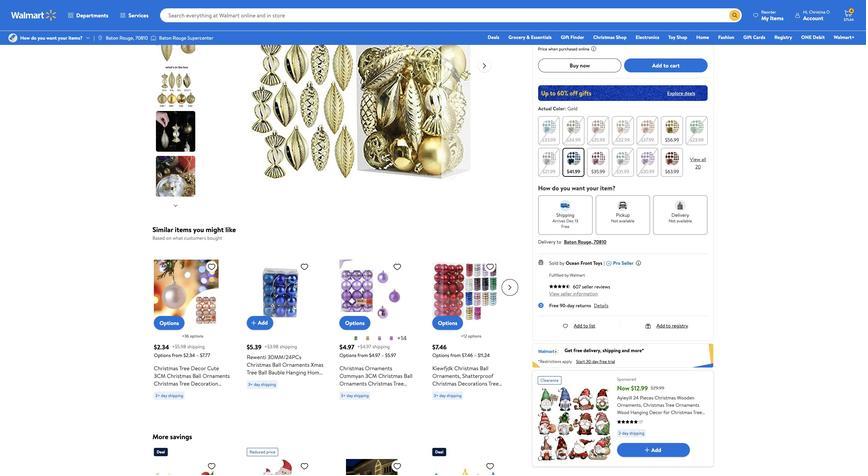 Task type: describe. For each thing, give the bounding box(es) containing it.
1 $35.99 button from the top
[[587, 116, 609, 145]]

$7.77
[[200, 352, 210, 359]]

1 vertical spatial rouge,
[[578, 238, 593, 245]]

$7.46 options from $7.46 – $11.24
[[432, 343, 490, 359]]

get free delivery, shipping and more* banner
[[532, 344, 714, 368]]

pcs)
[[488, 410, 498, 418]]

tree inside the $5.39 +$3.98 shipping rewenti 30mm/24pcs christmas ball ornaments xmas tree ball bauble hanging home party ornament christmas decorations indoor
[[247, 368, 257, 376]]

wooden
[[677, 394, 694, 401]]

bauble
[[268, 368, 285, 376]]

price when purchased online
[[538, 46, 590, 52]]

add button inside product group
[[247, 316, 273, 330]]

from inside '$7.46 options from $7.46 – $11.24'
[[450, 352, 461, 359]]

$23.99 button
[[686, 116, 708, 145]]

– inside '$7.46 options from $7.46 – $11.24'
[[474, 352, 477, 359]]

xmas
[[311, 361, 323, 368]]

buy
[[570, 62, 579, 69]]

0 vertical spatial free
[[574, 347, 582, 354]]

$56.99
[[665, 136, 679, 143]]

trees inside christmas tree decor cute 3cm christmas ball ornaments christmas tree decoration holiday multiple styles ornaments for christmas trees party ball home decoration
[[217, 395, 230, 403]]

free inside shipping arrives dec 13 free
[[561, 223, 569, 229]]

price
[[538, 46, 547, 52]]

of
[[474, 410, 479, 418]]

grocery
[[508, 34, 525, 41]]

add to favorites list, loende christmas lights outdoor battery operated detachable 17.7ft 50 led string lights for xmas tree wreath home garland holiday decor, multi-color image
[[486, 462, 494, 471]]

up to sixty percent off deals. shop now. image
[[538, 85, 708, 101]]

next media item image
[[480, 61, 489, 70]]

tree inside christmas ornaments ozmmyan 3cm christmas ball ornaments christmas tree decoration holiday multiple styles ornaments for christmas trees party ball decoration christmas clearance hot pink
[[393, 380, 404, 387]]

shipping
[[556, 212, 574, 219]]

registry
[[774, 34, 792, 41]]

multiple inside christmas tree decor cute 3cm christmas ball ornaments christmas tree decoration holiday multiple styles ornaments for christmas trees party ball home decoration
[[173, 387, 193, 395]]

cute
[[207, 364, 219, 372]]

christmas ornaments ozmmyan 3cm christmas ball ornaments christmas tree decoration holiday multiple styles ornaments for christmas trees party ball decoration christmas clearance hot pink image
[[340, 260, 404, 324]]

add for add to list
[[574, 322, 582, 329]]

sponsored
[[617, 376, 636, 382]]

ornaments inside the $5.39 +$3.98 shipping rewenti 30mm/24pcs christmas ball ornaments xmas tree ball bauble hanging home party ornament christmas decorations indoor
[[282, 361, 310, 368]]

holiday inside christmas ornaments ozmmyan 3cm christmas ball ornaments christmas tree decoration holiday multiple styles ornaments for christmas trees party ball decoration christmas clearance hot pink
[[368, 387, 386, 395]]

day inside the 'now $12.99' group
[[622, 430, 628, 436]]

details button
[[594, 302, 608, 309]]

$33.99 button
[[538, 116, 560, 145]]

gold christmas ball ornaments for christmas decorations - 24 pieces xmas tree shatterproof ornaments with hanging loop for holiday and party decoration (combo of 8 ball and shaped styles) image
[[250, 0, 473, 182]]

your for items?
[[58, 34, 67, 41]]

2-
[[618, 430, 622, 436]]

+12 options
[[461, 333, 481, 339]]

seller for view
[[561, 290, 572, 297]]

not for pickup
[[611, 218, 618, 224]]

13
[[575, 218, 578, 224]]

reviews for (4.7) 46 reviews
[[576, 18, 589, 24]]

christmas tree decor cute 3cm christmas ball ornaments christmas tree decoration holiday multiple styles ornaments for christmas trees party ball home decoration image
[[154, 260, 219, 324]]

more*
[[631, 347, 644, 354]]

view seller information link
[[549, 290, 598, 297]]

pro seller info image
[[636, 260, 641, 266]]

cards
[[753, 34, 765, 41]]

party inside the $5.39 +$3.98 shipping rewenti 30mm/24pcs christmas ball ornaments xmas tree ball bauble hanging home party ornament christmas decorations indoor
[[247, 376, 259, 384]]

0 horizontal spatial 70810
[[135, 34, 148, 41]]

view seller information
[[549, 290, 598, 297]]

might
[[206, 225, 224, 234]]

walmart+
[[834, 34, 855, 41]]

gold christmas ball ornaments for christmas decorations - 24 pieces xmas tree shatterproof ornaments with hanging loop for holiday and party decoration (combo of 8 ball and shaped styles) - image 3 of 7 image
[[156, 66, 197, 107]]

ornaments inside sponsored now $12.99 $29.99 ayieyill 24 pieces christmas wooden ornaments, christmas tree ornaments wood hanging decor for christmas tree decoration party supplies
[[676, 402, 699, 409]]

607 seller reviews
[[573, 283, 610, 290]]

kiewfjdk christmas ball ornaments, shatterproof christmas decorations tree balls pendants wedding halloween party decoration, christmas tree decoration ball ornaments(pack of 36 pcs) (4 cm/1.5'') image
[[432, 260, 497, 324]]

deal for best choice products 8.5ft x 3ft lighted inflatable christmas santa claus & reindeer indoor outdoor w/ electric fan image
[[157, 449, 165, 455]]

$31.99
[[616, 168, 629, 175]]

add to registry button
[[645, 322, 688, 329]]

supercenter
[[187, 34, 213, 41]]

gift for gift finder
[[561, 34, 569, 41]]

kiewfjdk christmas ball ornaments, shatterproof christmas decorations tree balls pendants wedding halloween party decoration, christmas tree decoration ball ornaments(pack of 36 pcs) (4 cm/1.5'')
[[432, 364, 507, 426]]

3 options link from the left
[[432, 316, 463, 330]]

$37.99
[[641, 136, 654, 143]]

add to favorites list, christmas ornaments ozmmyan 3cm christmas ball ornaments christmas tree decoration holiday multiple styles ornaments for christmas trees party ball decoration christmas clearance hot pink image
[[393, 262, 401, 271]]

pickup
[[616, 212, 630, 219]]

$56.99 button
[[661, 116, 683, 145]]

2-day shipping
[[618, 430, 644, 436]]

christmas tree decor cute 3cm christmas ball ornaments christmas tree decoration holiday multiple styles ornaments for christmas trees party ball home decoration
[[154, 364, 230, 410]]

decoration inside sponsored now $12.99 $29.99 ayieyill 24 pieces christmas wooden ornaments, christmas tree ornaments wood hanging decor for christmas tree decoration party supplies
[[617, 416, 641, 423]]

next image image
[[173, 203, 178, 208]]

$32.99
[[616, 136, 630, 143]]

shipping inside the $5.39 +$3.98 shipping rewenti 30mm/24pcs christmas ball ornaments xmas tree ball bauble hanging home party ornament christmas decorations indoor
[[280, 343, 297, 350]]

sold
[[549, 260, 558, 267]]

account
[[803, 14, 823, 22]]

toy shop link
[[665, 33, 690, 41]]

options inside '$7.46 options from $7.46 – $11.24'
[[432, 352, 449, 359]]

delivery not available
[[669, 212, 692, 224]]

options for +36 options
[[190, 333, 203, 339]]

how for how do you want your item?
[[538, 184, 551, 193]]

to for list
[[583, 322, 588, 329]]

party inside the kiewfjdk christmas ball ornaments, shatterproof christmas decorations tree balls pendants wedding halloween party decoration, christmas tree decoration ball ornaments(pack of 36 pcs) (4 cm/1.5'')
[[459, 395, 472, 403]]

fulfilled
[[549, 272, 564, 278]]

from for $4.97
[[358, 352, 368, 359]]

returns
[[576, 302, 591, 309]]

add inside the 'now $12.99' group
[[651, 446, 661, 454]]

multiple inside christmas ornaments ozmmyan 3cm christmas ball ornaments christmas tree decoration holiday multiple styles ornaments for christmas trees party ball decoration christmas clearance hot pink
[[387, 387, 407, 395]]

similar
[[152, 225, 173, 234]]

home link
[[693, 33, 712, 41]]

how for how do you want your items?
[[20, 34, 30, 41]]

day inside get free delivery, shipping and more* banner
[[592, 358, 599, 364]]

to for baton
[[557, 238, 561, 245]]

add for add to registry
[[657, 322, 665, 329]]

decor inside christmas tree decor cute 3cm christmas ball ornaments christmas tree decoration holiday multiple styles ornaments for christmas trees party ball home decoration
[[191, 364, 206, 372]]

by for fulfilled
[[565, 272, 569, 278]]

styles inside christmas ornaments ozmmyan 3cm christmas ball ornaments christmas tree decoration holiday multiple styles ornaments for christmas trees party ball decoration christmas clearance hot pink
[[340, 395, 354, 403]]

buy now button
[[538, 58, 622, 72]]

cm/1.5'')
[[432, 418, 452, 426]]

walmart
[[570, 272, 585, 278]]

$12.99
[[631, 384, 648, 393]]

gold christmas ball ornaments for christmas decorations - 24 pieces xmas tree shatterproof ornaments with hanging loop for holiday and party decoration (combo of 8 ball and shaped styles) - image 4 of 7 image
[[156, 111, 197, 152]]

based
[[152, 235, 165, 242]]

hi,
[[803, 9, 808, 15]]

similar items you might like based on what customers bought
[[152, 225, 236, 242]]

options link for $4.97
[[340, 316, 370, 330]]

$63.99
[[665, 168, 679, 175]]

clearance inside the 'now $12.99' group
[[541, 377, 559, 383]]

90-
[[560, 302, 567, 309]]

available in additional 14 variants element
[[397, 334, 407, 342]]

– for $4.97
[[381, 352, 384, 359]]

how do you want your item?
[[538, 184, 616, 193]]

0 horizontal spatial $41.99
[[538, 30, 565, 44]]

shop for toy shop
[[677, 34, 687, 41]]

wood
[[617, 409, 629, 416]]

1 vertical spatial 70810
[[594, 238, 607, 245]]

product group containing $2.34
[[154, 246, 231, 411]]

add to cart image for add button in the product group
[[249, 319, 258, 327]]

party inside christmas ornaments ozmmyan 3cm christmas ball ornaments christmas tree decoration holiday multiple styles ornaments for christmas trees party ball decoration christmas clearance hot pink
[[379, 403, 392, 410]]

you for how do you want your item?
[[560, 184, 570, 193]]

indoor
[[277, 384, 293, 391]]

actual color list
[[537, 115, 709, 178]]

available for delivery
[[677, 218, 692, 224]]

shipping inside $2.34 +$5.98 shipping options from $2.34 – $7.77
[[187, 343, 205, 350]]

by for sold
[[560, 260, 564, 267]]

o
[[826, 9, 830, 15]]

clear search field text image
[[721, 12, 727, 18]]

color
[[553, 105, 565, 112]]

1 vertical spatial |
[[604, 260, 605, 267]]

get
[[565, 347, 572, 354]]

pickup not available
[[611, 212, 635, 224]]

add to favorites list, christmas tree decor cute 3cm christmas ball ornaments christmas tree decoration holiday multiple styles ornaments for christmas trees party ball home decoration image
[[207, 262, 216, 271]]

walmart image
[[11, 10, 56, 21]]

loende christmas lights outdoor battery operated detachable 17.7ft 50 led string lights for xmas tree wreath home garland holiday decor, multi-color image
[[432, 459, 497, 475]]

gift for gift cards
[[743, 34, 752, 41]]

add to favorites list, 6 ft. h christmas airblown inflatables animated swaying santa with polar bear image
[[300, 462, 309, 471]]

pieces
[[640, 394, 653, 401]]

add to favorites list, toodour christmas decorations lights, 10ft led ladder lights with 8 modes & timer, waterproof christmas lights for indoor outdoor, garden, home, wall, porch, xmas tree decor (warm white) image
[[393, 462, 401, 471]]

fashion
[[718, 34, 734, 41]]

delivery for not
[[672, 212, 689, 219]]

search icon image
[[732, 13, 738, 18]]

fulfilled by walmart
[[549, 272, 585, 278]]

$31.99 button
[[612, 148, 634, 177]]

purchased
[[559, 46, 577, 52]]

17
[[639, 419, 643, 425]]

3cm inside christmas tree decor cute 3cm christmas ball ornaments christmas tree decoration holiday multiple styles ornaments for christmas trees party ball home decoration
[[154, 372, 166, 380]]

$75.64
[[844, 17, 854, 22]]

rouge
[[173, 34, 186, 41]]

how do you want your items?
[[20, 34, 83, 41]]

4.2949 stars out of 5, based on 607 seller reviews element
[[549, 284, 570, 289]]

wedding
[[468, 387, 489, 395]]

arrives
[[553, 218, 565, 224]]

hanging inside the $5.39 +$3.98 shipping rewenti 30mm/24pcs christmas ball ornaments xmas tree ball bauble hanging home party ornament christmas decorations indoor
[[286, 368, 306, 376]]

 image for how
[[8, 33, 17, 42]]

add to list
[[574, 322, 595, 329]]

$41.99 inside button
[[567, 168, 580, 175]]

36
[[481, 410, 487, 418]]

add to cart image for add button inside the the 'now $12.99' group
[[643, 446, 651, 454]]

item?
[[600, 184, 616, 193]]

seller for 607
[[582, 283, 593, 290]]

ayieyill 24 pieces christmas wooden ornaments, christmas tree ornaments wood hanging decor for christmas tree decoration party supplies image
[[538, 387, 612, 461]]

intent image for delivery image
[[675, 200, 686, 211]]

1 horizontal spatial free
[[600, 358, 607, 364]]

like
[[225, 225, 236, 234]]

0 horizontal spatial rouge,
[[119, 34, 134, 41]]

trees inside christmas ornaments ozmmyan 3cm christmas ball ornaments christmas tree decoration holiday multiple styles ornaments for christmas trees party ball decoration christmas clearance hot pink
[[365, 403, 377, 410]]

+$5.98
[[172, 343, 186, 350]]

:
[[565, 105, 566, 112]]

+$3.98
[[264, 343, 278, 350]]

0 horizontal spatial |
[[94, 34, 95, 41]]

$37.99 button
[[637, 116, 658, 145]]

reviews for 607 seller reviews
[[594, 283, 610, 290]]

delivery for to
[[538, 238, 556, 245]]

2 $35.99 button from the top
[[587, 148, 609, 177]]

savings
[[170, 432, 192, 441]]

toodour christmas decorations lights, 10ft led ladder lights with 8 modes & timer, waterproof christmas lights for indoor outdoor, garden, home, wall, porch, xmas tree decor (warm white) image
[[340, 459, 404, 475]]

available for pickup
[[619, 218, 635, 224]]

*restrictions apply
[[538, 358, 572, 364]]

Search search field
[[160, 8, 742, 22]]

3cm inside christmas ornaments ozmmyan 3cm christmas ball ornaments christmas tree decoration holiday multiple styles ornaments for christmas trees party ball decoration christmas clearance hot pink
[[365, 372, 377, 380]]

want for item?
[[572, 184, 585, 193]]

for inside christmas tree decor cute 3cm christmas ball ornaments christmas tree decoration holiday multiple styles ornaments for christmas trees party ball home decoration
[[182, 395, 191, 403]]

home inside christmas tree decor cute 3cm christmas ball ornaments christmas tree decoration holiday multiple styles ornaments for christmas trees party ball home decoration
[[178, 403, 193, 410]]

army green image
[[353, 335, 359, 341]]

1 vertical spatial $7.46
[[462, 352, 473, 359]]

shipping arrives dec 13 free
[[553, 212, 578, 229]]

0 horizontal spatial $2.34
[[154, 343, 169, 351]]



Task type: locate. For each thing, give the bounding box(es) containing it.
departments button
[[62, 7, 114, 24]]

1 vertical spatial $35.99 button
[[587, 148, 609, 177]]

intent image for shipping image
[[560, 200, 571, 211]]

toys
[[593, 260, 602, 267]]

legal information image
[[591, 46, 596, 52]]

1 vertical spatial hanging
[[631, 409, 648, 416]]

baton down dec
[[564, 238, 577, 245]]

1 vertical spatial home
[[308, 368, 322, 376]]

want down $41.99 button
[[572, 184, 585, 193]]

30mm/24pcs
[[268, 353, 301, 361]]

decorations up decoration,
[[458, 380, 487, 387]]

+36
[[182, 333, 189, 339]]

options inside $4.97 +$4.97 shipping options from $4.97 – $5.97
[[340, 352, 356, 359]]

3 – from the left
[[474, 352, 477, 359]]

from down +$4.97 on the bottom of page
[[358, 352, 368, 359]]

1 from from the left
[[172, 352, 182, 359]]

gold christmas ball ornaments for christmas decorations - 24 pieces xmas tree shatterproof ornaments with hanging loop for holiday and party decoration (combo of 8 ball and shaped styles) - image 1 of 7 image
[[156, 0, 197, 17]]

available inside delivery not available
[[677, 218, 692, 224]]

ornaments, down ayieyill
[[617, 402, 642, 409]]

1 horizontal spatial $41.99
[[567, 168, 580, 175]]

$23.99
[[690, 136, 704, 143]]

1 horizontal spatial not
[[669, 218, 676, 224]]

reviews right "46"
[[576, 18, 589, 24]]

0 horizontal spatial baton
[[106, 34, 118, 41]]

add left registry
[[657, 322, 665, 329]]

information
[[573, 290, 598, 297]]

$7.46 up kiewfjdk
[[432, 343, 447, 351]]

decorations inside the kiewfjdk christmas ball ornaments, shatterproof christmas decorations tree balls pendants wedding halloween party decoration, christmas tree decoration ball ornaments(pack of 36 pcs) (4 cm/1.5'')
[[458, 380, 487, 387]]

baton down departments
[[106, 34, 118, 41]]

1 horizontal spatial holiday
[[368, 387, 386, 395]]

electronics
[[636, 34, 659, 41]]

get free delivery, shipping and more*
[[565, 347, 644, 354]]

how down the walmart image
[[20, 34, 30, 41]]

now $12.99 group
[[532, 371, 714, 467]]

decor down $7.77
[[191, 364, 206, 372]]

from inside $4.97 +$4.97 shipping options from $4.97 – $5.97
[[358, 352, 368, 359]]

1 horizontal spatial reviews
[[594, 283, 610, 290]]

0 horizontal spatial styles
[[194, 387, 209, 395]]

0 horizontal spatial from
[[172, 352, 182, 359]]

(4.7) 46 reviews
[[560, 18, 589, 24]]

1 vertical spatial view
[[549, 290, 560, 297]]

available down intent image for pickup
[[619, 218, 635, 224]]

2 horizontal spatial you
[[560, 184, 570, 193]]

gold
[[567, 105, 578, 112]]

6 ft. h christmas airblown inflatables animated swaying santa with polar bear image
[[247, 459, 311, 475]]

decor up 'supplies'
[[649, 409, 662, 416]]

1 shop from the left
[[616, 34, 627, 41]]

walmart plus image
[[538, 347, 559, 356]]

view for view all 20
[[690, 156, 700, 163]]

product group
[[154, 246, 231, 411], [247, 246, 324, 411], [340, 246, 417, 426], [432, 246, 510, 426], [154, 445, 231, 475], [247, 445, 324, 475], [432, 445, 510, 475]]

0 horizontal spatial seller
[[561, 290, 572, 297]]

0 vertical spatial $35.99
[[591, 136, 605, 143]]

for
[[663, 409, 670, 416]]

for inside christmas ornaments ozmmyan 3cm christmas ball ornaments christmas tree decoration holiday multiple styles ornaments for christmas trees party ball decoration christmas clearance hot pink
[[384, 395, 392, 403]]

1 $35.99 from the top
[[591, 136, 605, 143]]

0 vertical spatial view
[[690, 156, 700, 163]]

product group containing +14
[[340, 246, 417, 426]]

not down intent image for delivery
[[669, 218, 676, 224]]

1 not from the left
[[611, 218, 618, 224]]

delivery inside delivery not available
[[672, 212, 689, 219]]

available
[[619, 218, 635, 224], [677, 218, 692, 224]]

do
[[31, 34, 36, 41], [552, 184, 559, 193]]

do down the walmart image
[[31, 34, 36, 41]]

add button down 2-day shipping at the right
[[617, 443, 690, 457]]

1 holiday from the left
[[154, 387, 172, 395]]

options link for $2.34
[[154, 316, 185, 330]]

to for registry
[[666, 322, 671, 329]]

deal for loende christmas lights outdoor battery operated detachable 17.7ft 50 led string lights for xmas tree wreath home garland holiday decor, multi-color image
[[435, 449, 443, 455]]

3cm right ozmmyan
[[365, 372, 377, 380]]

2 horizontal spatial –
[[474, 352, 477, 359]]

styles down ozmmyan
[[340, 395, 354, 403]]

from up kiewfjdk
[[450, 352, 461, 359]]

reorder my items
[[761, 9, 784, 22]]

– for $2.34
[[196, 352, 199, 359]]

add button inside the 'now $12.99' group
[[617, 443, 690, 457]]

to inside add to cart button
[[664, 62, 669, 69]]

one
[[801, 34, 812, 41]]

options
[[159, 319, 179, 327], [345, 319, 365, 327], [438, 319, 457, 327], [154, 352, 171, 359], [340, 352, 356, 359], [432, 352, 449, 359]]

gift cards
[[743, 34, 765, 41]]

options for +12 options
[[468, 333, 481, 339]]

reduced price
[[249, 449, 275, 455]]

1 horizontal spatial your
[[587, 184, 599, 193]]

 image
[[8, 33, 17, 42], [151, 34, 156, 41]]

2 for from the left
[[384, 395, 392, 403]]

options right '+36'
[[190, 333, 203, 339]]

1 horizontal spatial gift
[[743, 34, 752, 41]]

party up ornaments(pack
[[459, 395, 472, 403]]

do for how do you want your item?
[[552, 184, 559, 193]]

not inside delivery not available
[[669, 218, 676, 224]]

2 horizontal spatial home
[[696, 34, 709, 41]]

options link up the +12 at the bottom of the page
[[432, 316, 463, 330]]

you for similar items you might like based on what customers bought
[[193, 225, 204, 234]]

add left list at the right bottom
[[574, 322, 582, 329]]

&
[[527, 34, 530, 41]]

1 horizontal spatial decor
[[649, 409, 662, 416]]

0 horizontal spatial ornaments,
[[432, 372, 461, 380]]

2 deal from the left
[[435, 449, 443, 455]]

$21.99
[[543, 168, 555, 175]]

seller down 4.2949 stars out of 5, based on 607 seller reviews element at the bottom right of the page
[[561, 290, 572, 297]]

hanging up 17
[[631, 409, 648, 416]]

decorations
[[458, 380, 487, 387], [247, 384, 276, 391]]

hanging inside sponsored now $12.99 $29.99 ayieyill 24 pieces christmas wooden ornaments, christmas tree ornaments wood hanging decor for christmas tree decoration party supplies
[[631, 409, 648, 416]]

1 horizontal spatial multiple
[[387, 387, 407, 395]]

1 horizontal spatial 3cm
[[365, 372, 377, 380]]

shipping
[[187, 343, 205, 350], [280, 343, 297, 350], [373, 343, 390, 350], [603, 347, 621, 354], [261, 381, 276, 387], [168, 393, 183, 398], [354, 393, 369, 398], [447, 393, 462, 398], [629, 430, 644, 436]]

0 horizontal spatial you
[[38, 34, 45, 41]]

decorations down bauble
[[247, 384, 276, 391]]

decoration,
[[473, 395, 502, 403]]

1 vertical spatial free
[[549, 302, 559, 309]]

options inside $2.34 +$5.98 shipping options from $2.34 – $7.77
[[154, 352, 171, 359]]

add to favorites list, kiewfjdk christmas ball ornaments, shatterproof christmas decorations tree balls pendants wedding halloween party decoration, christmas tree decoration ball ornaments(pack of 36 pcs) (4 cm/1.5'') image
[[486, 262, 494, 271]]

baton rouge, 70810
[[106, 34, 148, 41]]

2 horizontal spatial from
[[450, 352, 461, 359]]

decoration inside the kiewfjdk christmas ball ornaments, shatterproof christmas decorations tree balls pendants wedding halloween party decoration, christmas tree decoration ball ornaments(pack of 36 pcs) (4 cm/1.5'')
[[469, 403, 497, 410]]

add to favorites list, rewenti 30mm/24pcs christmas ball ornaments xmas tree ball bauble hanging home party ornament christmas decorations indoor image
[[300, 262, 309, 271]]

shipping inside get free delivery, shipping and more* banner
[[603, 347, 621, 354]]

customers
[[184, 235, 206, 242]]

0 vertical spatial free
[[561, 223, 569, 229]]

3 from from the left
[[450, 352, 461, 359]]

view up 20
[[690, 156, 700, 163]]

46
[[570, 18, 575, 24]]

you up intent image for shipping
[[560, 184, 570, 193]]

– left $11.24
[[474, 352, 477, 359]]

70810 up toys
[[594, 238, 607, 245]]

baton for baton rouge supercenter
[[159, 34, 172, 41]]

next slide for similar items you might like list image
[[502, 279, 518, 296]]

1 options from the left
[[190, 333, 203, 339]]

reviews up details button
[[594, 283, 610, 290]]

to left cart
[[664, 62, 669, 69]]

 image for baton
[[151, 34, 156, 41]]

trees up 'hot'
[[365, 403, 377, 410]]

gift cards link
[[740, 33, 769, 41]]

rewenti 30mm/24pcs christmas ball ornaments xmas tree ball bauble hanging home party ornament christmas decorations indoor image
[[247, 260, 311, 324]]

view inside view all 20
[[690, 156, 700, 163]]

party left 'supplies'
[[642, 416, 653, 423]]

1 horizontal spatial do
[[552, 184, 559, 193]]

clearance inside christmas ornaments ozmmyan 3cm christmas ball ornaments christmas tree decoration holiday multiple styles ornaments for christmas trees party ball decoration christmas clearance hot pink
[[340, 418, 364, 426]]

decor inside sponsored now $12.99 $29.99 ayieyill 24 pieces christmas wooden ornaments, christmas tree ornaments wood hanging decor for christmas tree decoration party supplies
[[649, 409, 662, 416]]

1 horizontal spatial for
[[384, 395, 392, 403]]

2 gift from the left
[[743, 34, 752, 41]]

available inside pickup not available
[[619, 218, 635, 224]]

add to cart image up the $5.39
[[249, 319, 258, 327]]

clearance left 'hot'
[[340, 418, 364, 426]]

1 horizontal spatial how
[[538, 184, 551, 193]]

1 available from the left
[[619, 218, 635, 224]]

free left 90-
[[549, 302, 559, 309]]

1 horizontal spatial options
[[468, 333, 481, 339]]

0 horizontal spatial want
[[46, 34, 57, 41]]

baton for baton rouge, 70810
[[106, 34, 118, 41]]

do for how do you want your items?
[[31, 34, 36, 41]]

2 options link from the left
[[340, 316, 370, 330]]

options link up '+36'
[[154, 316, 185, 330]]

0 horizontal spatial add to cart image
[[249, 319, 258, 327]]

0 horizontal spatial trees
[[217, 395, 230, 403]]

baton left rouge
[[159, 34, 172, 41]]

walmart+ link
[[831, 33, 858, 41]]

gold christmas ball ornaments for christmas decorations - 24 pieces xmas tree shatterproof ornaments with hanging loop for holiday and party decoration (combo of 8 ball and shaped styles) - image 5 of 7 image
[[156, 156, 197, 197]]

$7.46 left $11.24
[[462, 352, 473, 359]]

1 – from the left
[[196, 352, 199, 359]]

halloween
[[432, 395, 458, 403]]

$2.34 left +$5.98
[[154, 343, 169, 351]]

0 vertical spatial your
[[58, 34, 67, 41]]

hanging up indoor
[[286, 368, 306, 376]]

options link up army green image
[[340, 316, 370, 330]]

0 horizontal spatial –
[[196, 352, 199, 359]]

home
[[696, 34, 709, 41], [308, 368, 322, 376], [178, 403, 193, 410]]

2 vertical spatial you
[[193, 225, 204, 234]]

intent image for pickup image
[[617, 200, 628, 211]]

1 vertical spatial by
[[565, 272, 569, 278]]

0 vertical spatial by
[[560, 260, 564, 267]]

1 3cm from the left
[[154, 372, 166, 380]]

1 horizontal spatial seller
[[582, 283, 593, 290]]

ornaments, inside sponsored now $12.99 $29.99 ayieyill 24 pieces christmas wooden ornaments, christmas tree ornaments wood hanging decor for christmas tree decoration party supplies
[[617, 402, 642, 409]]

home inside the $5.39 +$3.98 shipping rewenti 30mm/24pcs christmas ball ornaments xmas tree ball bauble hanging home party ornament christmas decorations indoor
[[308, 368, 322, 376]]

your left item?
[[587, 184, 599, 193]]

0 horizontal spatial add button
[[247, 316, 273, 330]]

want for items?
[[46, 34, 57, 41]]

ornaments, inside the kiewfjdk christmas ball ornaments, shatterproof christmas decorations tree balls pendants wedding halloween party decoration, christmas tree decoration ball ornaments(pack of 36 pcs) (4 cm/1.5'')
[[432, 372, 461, 380]]

1 vertical spatial your
[[587, 184, 599, 193]]

free down shipping
[[561, 223, 569, 229]]

seller right 607
[[582, 283, 593, 290]]

not inside pickup not available
[[611, 218, 618, 224]]

reduced
[[249, 449, 265, 455]]

party inside sponsored now $12.99 $29.99 ayieyill 24 pieces christmas wooden ornaments, christmas tree ornaments wood hanging decor for christmas tree decoration party supplies
[[642, 416, 653, 423]]

add to cart image inside the 'now $12.99' group
[[643, 446, 651, 454]]

$33.99
[[542, 136, 556, 143]]

you down the walmart image
[[38, 34, 45, 41]]

start 30-day free trial
[[576, 358, 615, 364]]

reorder
[[761, 9, 776, 15]]

0 vertical spatial hanging
[[286, 368, 306, 376]]

party inside christmas tree decor cute 3cm christmas ball ornaments christmas tree decoration holiday multiple styles ornaments for christmas trees party ball home decoration
[[154, 403, 167, 410]]

styles inside christmas tree decor cute 3cm christmas ball ornaments christmas tree decoration holiday multiple styles ornaments for christmas trees party ball home decoration
[[194, 387, 209, 395]]

*restrictions
[[538, 358, 561, 364]]

debit
[[813, 34, 825, 41]]

details
[[594, 302, 608, 309]]

– left $7.77
[[196, 352, 199, 359]]

now
[[580, 62, 590, 69]]

rouge, down services popup button
[[119, 34, 134, 41]]

view down 4.2949 stars out of 5, based on 607 seller reviews element at the bottom right of the page
[[549, 290, 560, 297]]

$35.99 for 1st $35.99 button from the top of the the actual color list
[[591, 136, 605, 143]]

add down 'supplies'
[[651, 446, 661, 454]]

1 vertical spatial $41.99
[[567, 168, 580, 175]]

price
[[266, 449, 275, 455]]

0 horizontal spatial for
[[182, 395, 191, 403]]

grocery & essentials
[[508, 34, 552, 41]]

pro
[[613, 260, 620, 267]]

0 horizontal spatial available
[[619, 218, 635, 224]]

1 vertical spatial $35.99
[[591, 168, 605, 175]]

1 vertical spatial decor
[[649, 409, 662, 416]]

from down +$5.98
[[172, 352, 182, 359]]

from inside $2.34 +$5.98 shipping options from $2.34 – $7.77
[[172, 352, 182, 359]]

how down '$21.99'
[[538, 184, 551, 193]]

pink
[[376, 418, 386, 426]]

– inside $4.97 +$4.97 shipping options from $4.97 – $5.97
[[381, 352, 384, 359]]

shipping inside $4.97 +$4.97 shipping options from $4.97 – $5.97
[[373, 343, 390, 350]]

add inside button
[[652, 62, 662, 69]]

0 horizontal spatial  image
[[8, 33, 17, 42]]

ayieyill
[[617, 394, 632, 401]]

shop left electronics
[[616, 34, 627, 41]]

services button
[[114, 7, 154, 24]]

options right the +12 at the bottom of the page
[[468, 333, 481, 339]]

0 vertical spatial clearance
[[541, 377, 559, 383]]

| right items?
[[94, 34, 95, 41]]

1 vertical spatial $4.97
[[369, 352, 380, 359]]

2 vertical spatial home
[[178, 403, 193, 410]]

0 horizontal spatial not
[[611, 218, 618, 224]]

available down intent image for delivery
[[677, 218, 692, 224]]

$35.99 button right $41.99 button
[[587, 148, 609, 177]]

ornaments(pack
[[432, 410, 473, 418]]

0 horizontal spatial $7.46
[[432, 343, 447, 351]]

$41.99 up 'when'
[[538, 30, 565, 44]]

gold christmas ball ornaments for christmas decorations - 24 pieces xmas tree shatterproof ornaments with hanging loop for holiday and party decoration (combo of 8 ball and shaped styles) - image 2 of 7 image
[[156, 21, 197, 62]]

add for add to cart
[[652, 62, 662, 69]]

christmas shop
[[593, 34, 627, 41]]

0 vertical spatial add button
[[247, 316, 273, 330]]

1 vertical spatial want
[[572, 184, 585, 193]]

$11.24
[[478, 352, 490, 359]]

2 multiple from the left
[[387, 387, 407, 395]]

rouge, up front
[[578, 238, 593, 245]]

0 vertical spatial rouge,
[[119, 34, 134, 41]]

1 horizontal spatial $7.46
[[462, 352, 473, 359]]

Walmart Site-Wide search field
[[160, 8, 742, 22]]

by
[[560, 260, 564, 267], [565, 272, 569, 278]]

0 horizontal spatial how
[[20, 34, 30, 41]]

shop for christmas shop
[[616, 34, 627, 41]]

 image left rouge
[[151, 34, 156, 41]]

1 horizontal spatial 70810
[[594, 238, 607, 245]]

2 options from the left
[[468, 333, 481, 339]]

party left ornament
[[247, 376, 259, 384]]

and
[[622, 347, 630, 354]]

styles down "cute"
[[194, 387, 209, 395]]

product group containing $5.39
[[247, 246, 324, 411]]

1 vertical spatial free
[[600, 358, 607, 364]]

your
[[58, 34, 67, 41], [587, 184, 599, 193]]

1 horizontal spatial delivery
[[672, 212, 689, 219]]

ball
[[272, 361, 281, 368], [480, 364, 489, 372], [258, 368, 267, 376], [192, 372, 201, 380], [404, 372, 413, 380], [168, 403, 177, 410], [393, 403, 402, 410], [498, 403, 507, 410]]

to left registry
[[666, 322, 671, 329]]

0 horizontal spatial options
[[190, 333, 203, 339]]

party up pink
[[379, 403, 392, 410]]

to for cart
[[664, 62, 669, 69]]

2 3cm from the left
[[365, 372, 377, 380]]

0 horizontal spatial decor
[[191, 364, 206, 372]]

1 options link from the left
[[154, 316, 185, 330]]

0 horizontal spatial holiday
[[154, 387, 172, 395]]

2 holiday from the left
[[368, 387, 386, 395]]

purple image
[[388, 335, 394, 341]]

gift up price when purchased online
[[561, 34, 569, 41]]

2 not from the left
[[669, 218, 676, 224]]

1 horizontal spatial shop
[[677, 34, 687, 41]]

delivery,
[[583, 347, 601, 354]]

more savings
[[152, 432, 192, 441]]

free right "get"
[[574, 347, 582, 354]]

add to favorites list, best choice products 8.5ft x 3ft lighted inflatable christmas santa claus & reindeer indoor outdoor w/ electric fan image
[[207, 462, 216, 471]]

 image
[[97, 35, 103, 41]]

ornaments, up balls
[[432, 372, 461, 380]]

| right toys
[[604, 260, 605, 267]]

add button up the $5.39
[[247, 316, 273, 330]]

your for item?
[[587, 184, 599, 193]]

0 vertical spatial add to cart image
[[249, 319, 258, 327]]

for
[[182, 395, 191, 403], [384, 395, 392, 403]]

$35.99 up item?
[[591, 168, 605, 175]]

hot pink image
[[377, 335, 382, 341]]

toy shop
[[668, 34, 687, 41]]

$21.99 button
[[538, 148, 560, 177]]

$4.97 down army green image
[[340, 343, 354, 351]]

from for $2.34
[[172, 352, 182, 359]]

1 horizontal spatial $4.97
[[369, 352, 380, 359]]

shop right toy
[[677, 34, 687, 41]]

ocean
[[566, 260, 579, 267]]

1 vertical spatial delivery
[[538, 238, 556, 245]]

not down intent image for pickup
[[611, 218, 618, 224]]

services
[[128, 11, 149, 19]]

best choice products 8.5ft x 3ft lighted inflatable christmas santa claus & reindeer indoor outdoor w/ electric fan image
[[154, 459, 219, 475]]

1 horizontal spatial $2.34
[[183, 352, 195, 359]]

yellow image
[[365, 335, 370, 341]]

delivery to baton rouge, 70810
[[538, 238, 607, 245]]

reviews inside (4.7) 46 reviews
[[576, 18, 589, 24]]

2 $35.99 from the top
[[591, 168, 605, 175]]

1 vertical spatial add button
[[617, 443, 690, 457]]

0 horizontal spatial deal
[[157, 449, 165, 455]]

$2.34 down +$5.98
[[183, 352, 195, 359]]

shipping inside the 'now $12.99' group
[[629, 430, 644, 436]]

$4.97
[[340, 343, 354, 351], [369, 352, 380, 359]]

0 vertical spatial ornaments,
[[432, 372, 461, 380]]

product group containing reduced price
[[247, 445, 324, 475]]

seller
[[582, 283, 593, 290], [561, 290, 572, 297]]

0 horizontal spatial your
[[58, 34, 67, 41]]

0 vertical spatial do
[[31, 34, 36, 41]]

deal up loende christmas lights outdoor battery operated detachable 17.7ft 50 led string lights for xmas tree wreath home garland holiday decor, multi-color image
[[435, 449, 443, 455]]

add left cart
[[652, 62, 662, 69]]

gift inside gift cards link
[[743, 34, 752, 41]]

$35.99 for second $35.99 button from the top
[[591, 168, 605, 175]]

30-
[[586, 358, 592, 364]]

1 horizontal spatial from
[[358, 352, 368, 359]]

1 horizontal spatial home
[[308, 368, 322, 376]]

do down '$21.99'
[[552, 184, 559, 193]]

delivery
[[672, 212, 689, 219], [538, 238, 556, 245]]

view for view seller information
[[549, 290, 560, 297]]

your left items?
[[58, 34, 67, 41]]

1 horizontal spatial –
[[381, 352, 384, 359]]

1 horizontal spatial add button
[[617, 443, 690, 457]]

add button
[[247, 316, 273, 330], [617, 443, 690, 457]]

free 90-day returns details
[[549, 302, 608, 309]]

– inside $2.34 +$5.98 shipping options from $2.34 – $7.77
[[196, 352, 199, 359]]

to left list at the right bottom
[[583, 322, 588, 329]]

2 from from the left
[[358, 352, 368, 359]]

delivery up sold
[[538, 238, 556, 245]]

$4.97 down +$4.97 on the bottom of page
[[369, 352, 380, 359]]

0 horizontal spatial do
[[31, 34, 36, 41]]

baton rouge supercenter
[[159, 34, 213, 41]]

gift left cards
[[743, 34, 752, 41]]

1 gift from the left
[[561, 34, 569, 41]]

2 available from the left
[[677, 218, 692, 224]]

fashion link
[[715, 33, 738, 41]]

0 horizontal spatial reviews
[[576, 18, 589, 24]]

you inside similar items you might like based on what customers bought
[[193, 225, 204, 234]]

(4.7)
[[560, 18, 569, 24]]

holiday
[[154, 387, 172, 395], [368, 387, 386, 395]]

3cm down $2.34 +$5.98 shipping options from $2.34 – $7.77
[[154, 372, 166, 380]]

not for delivery
[[669, 218, 676, 224]]

holiday inside christmas tree decor cute 3cm christmas ball ornaments christmas tree decoration holiday multiple styles ornaments for christmas trees party ball home decoration
[[154, 387, 172, 395]]

2 horizontal spatial baton
[[564, 238, 577, 245]]

1 horizontal spatial available
[[677, 218, 692, 224]]

trees down "cute"
[[217, 395, 230, 403]]

1 multiple from the left
[[173, 387, 193, 395]]

0 vertical spatial home
[[696, 34, 709, 41]]

0 vertical spatial reviews
[[576, 18, 589, 24]]

0 vertical spatial you
[[38, 34, 45, 41]]

2 shop from the left
[[677, 34, 687, 41]]

$5.39 +$3.98 shipping rewenti 30mm/24pcs christmas ball ornaments xmas tree ball bauble hanging home party ornament christmas decorations indoor
[[247, 343, 323, 391]]

by right the fulfilled
[[565, 272, 569, 278]]

0 vertical spatial how
[[20, 34, 30, 41]]

add to cart image
[[249, 319, 258, 327], [643, 446, 651, 454]]

1 vertical spatial how
[[538, 184, 551, 193]]

to down arrives
[[557, 238, 561, 245]]

0 horizontal spatial $4.97
[[340, 343, 354, 351]]

explore
[[667, 90, 683, 97]]

product group containing $7.46
[[432, 246, 510, 426]]

0 vertical spatial decor
[[191, 364, 206, 372]]

you for how do you want your items?
[[38, 34, 45, 41]]

0 vertical spatial $7.46
[[432, 343, 447, 351]]

 image down the walmart image
[[8, 33, 17, 42]]

– left '$5.97'
[[381, 352, 384, 359]]

deals link
[[485, 33, 502, 41]]

1 horizontal spatial view
[[690, 156, 700, 163]]

1 deal from the left
[[157, 449, 165, 455]]

add to cart image down 2-day shipping at the right
[[643, 446, 651, 454]]

2 – from the left
[[381, 352, 384, 359]]

want left items?
[[46, 34, 57, 41]]

by right sold
[[560, 260, 564, 267]]

add up +$3.98
[[258, 319, 268, 327]]

add to cart
[[652, 62, 680, 69]]

decorations inside the $5.39 +$3.98 shipping rewenti 30mm/24pcs christmas ball ornaments xmas tree ball bauble hanging home party ornament christmas decorations indoor
[[247, 384, 276, 391]]

shatterproof
[[462, 372, 493, 380]]

1 horizontal spatial deal
[[435, 449, 443, 455]]

0 horizontal spatial home
[[178, 403, 193, 410]]

1 for from the left
[[182, 395, 191, 403]]

you up customers at left
[[193, 225, 204, 234]]

$30.99 button
[[637, 148, 658, 177]]

delivery down intent image for delivery
[[672, 212, 689, 219]]

70810 down services
[[135, 34, 148, 41]]

free left trial
[[600, 358, 607, 364]]

online
[[578, 46, 590, 52]]

essentials
[[531, 34, 552, 41]]

0 vertical spatial $41.99
[[538, 30, 565, 44]]

$35.99 left $32.99
[[591, 136, 605, 143]]

front
[[581, 260, 592, 267]]

gift inside gift finder link
[[561, 34, 569, 41]]

party up 'more'
[[154, 403, 167, 410]]

$35.99 button left $32.99 'button' at the top right of the page
[[587, 116, 609, 145]]



Task type: vqa. For each thing, say whether or not it's contained in the screenshot.
95829
no



